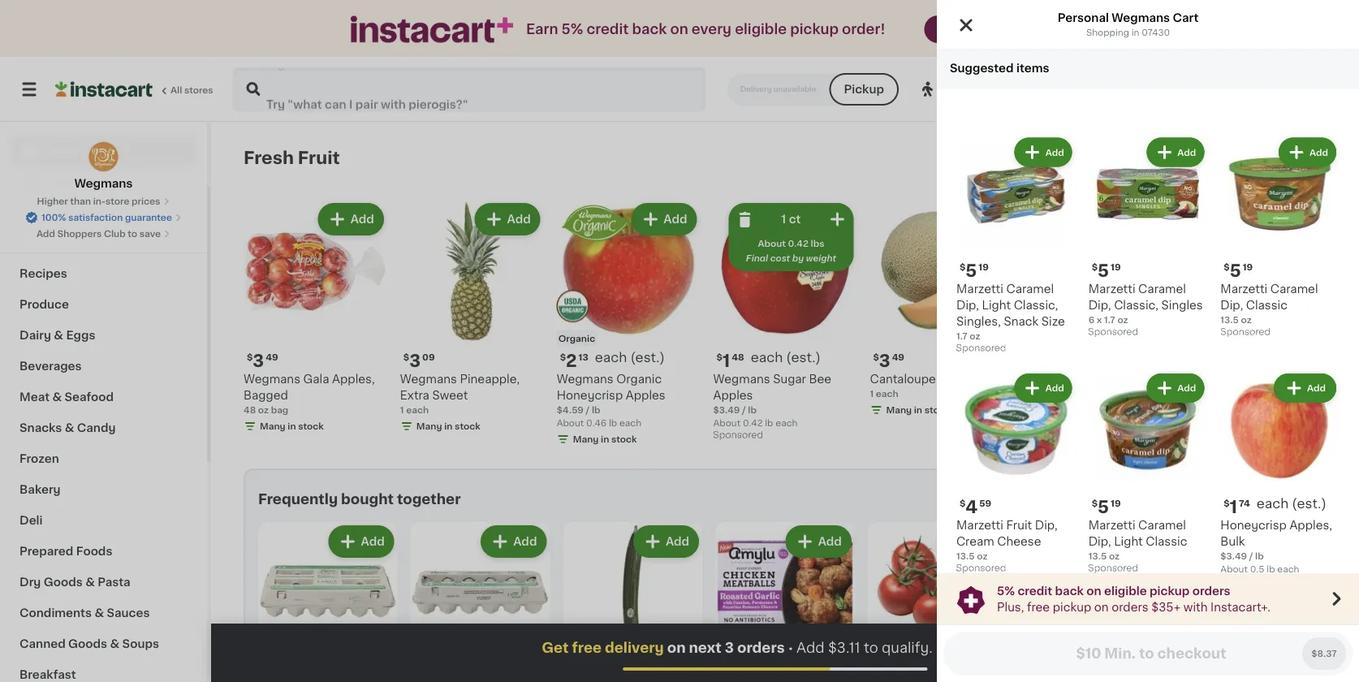 Task type: vqa. For each thing, say whether or not it's contained in the screenshot.


Task type: describe. For each thing, give the bounding box(es) containing it.
earn 5% credit back on every eligible pickup order!
[[526, 22, 885, 36]]

& left the 'soups'
[[110, 638, 120, 650]]

dip, for marzetti fruit dip, cream cheese
[[1035, 519, 1058, 531]]

each inside 'frequently bought together' section
[[909, 669, 941, 682]]

singles,
[[956, 316, 1001, 327]]

free for get
[[572, 641, 602, 655]]

in for wegmans honeycrisp apples, bagged
[[1227, 422, 1236, 431]]

$ up singles,
[[960, 263, 966, 272]]

cheese
[[997, 536, 1041, 547]]

0 horizontal spatial credit
[[587, 22, 629, 36]]

$ 5 19 for marzetti caramel dip, light classic
[[1092, 498, 1121, 515]]

lb right '0.46'
[[609, 418, 617, 427]]

bakery
[[19, 484, 61, 495]]

buy it again link
[[10, 167, 197, 200]]

pickup for pickup
[[844, 84, 884, 95]]

honeycrisp for wegmans
[[557, 390, 623, 401]]

deli
[[19, 515, 43, 526]]

earn
[[526, 22, 558, 36]]

sponsored badge image for wegmans sugar bee apples
[[713, 431, 762, 440]]

each (est.) for wegmans organic honeycrisp apples
[[595, 351, 665, 364]]

prepared foods link
[[10, 536, 197, 567]]

$4.59
[[557, 405, 584, 414]]

each right 13
[[595, 351, 627, 364]]

foods
[[76, 546, 112, 557]]

$ inside $ 1 48
[[717, 353, 723, 362]]

bakery link
[[10, 474, 197, 505]]

singles
[[1161, 300, 1203, 311]]

100% satisfaction guarantee
[[41, 213, 172, 222]]

(est.) for wegmans sugar bee apples
[[786, 351, 821, 364]]

frequently bought together
[[258, 492, 461, 506]]

in down '0.46'
[[601, 435, 609, 444]]

oz inside marzetti caramel dip, classic, singles 6 x 1.7 oz
[[1118, 316, 1128, 324]]

canned
[[19, 638, 66, 650]]

many in stock for extra
[[416, 422, 480, 431]]

3 for cantaloupes
[[879, 352, 890, 369]]

oz inside "marzetti caramel dip, light classic 13.5 oz"
[[1109, 552, 1120, 560]]

plus,
[[997, 601, 1024, 613]]

0.5
[[1250, 565, 1265, 573]]

each (est.) for wegmans sugar bee apples
[[751, 351, 821, 364]]

0 horizontal spatial eligible
[[735, 22, 787, 36]]

cost
[[770, 254, 790, 263]]

pickup for pickup at 100 farm view
[[944, 83, 987, 95]]

apples, inside 9 wegmans honeycrisp apples, bagged 48 oz bag
[[1183, 390, 1226, 401]]

19 for marzetti caramel dip, classic, singles
[[1111, 263, 1121, 272]]

59 inside 'frequently bought together' section
[[738, 671, 750, 680]]

about 0.42 lbs final cost by weight
[[746, 239, 836, 263]]

lbs
[[811, 239, 824, 248]]

$3.49 inside wegmans sugar bee apples $3.49 / lb about 0.42 lb each
[[713, 405, 740, 414]]

$ up cantaloupes
[[873, 353, 879, 362]]

marzetti fruit dip, cream cheese 13.5 oz
[[956, 519, 1058, 560]]

$ 3 49 for cantaloupes
[[873, 352, 905, 369]]

main content containing fresh fruit
[[211, 122, 1359, 682]]

snacks & candy
[[19, 422, 116, 434]]

with loyalty card price $4.59. original price $6.89. element
[[715, 668, 855, 682]]

frequently
[[258, 492, 338, 506]]

express icon image
[[351, 16, 513, 43]]

marzetti for marzetti caramel dip, classic
[[1221, 283, 1268, 295]]

with
[[1184, 601, 1208, 613]]

in for cantaloupes
[[914, 405, 922, 414]]

oz inside marzetti caramel dip, light classic, singles, snack size 1.7 oz
[[970, 332, 980, 341]]

stock down wegmans organic honeycrisp apples $4.59 / lb about 0.46 lb each
[[611, 435, 637, 444]]

marzetti for marzetti caramel dip, light classic
[[1089, 519, 1136, 531]]

caramel for marzetti caramel dip, light classic
[[1138, 519, 1186, 531]]

0 vertical spatial pickup
[[790, 22, 839, 36]]

each right 74
[[1257, 497, 1289, 510]]

dry goods & pasta link
[[10, 567, 197, 598]]

49 for cantaloupes
[[892, 353, 905, 362]]

6 inside the 6 raspberries 12 oz container
[[1036, 352, 1047, 369]]

honeycrisp inside honeycrisp apples, bulk $3.49 / lb about 0.5 lb each
[[1221, 519, 1287, 531]]

$ down get free delivery on next 3 orders • add $3.11 to qualify.
[[719, 671, 725, 680]]

$35+
[[1152, 601, 1181, 613]]

(est.) for honeycrisp apples, bulk
[[1292, 497, 1327, 510]]

$ 5 19 for marzetti caramel dip, light classic, singles, snack size
[[960, 262, 989, 279]]

bagged inside 9 wegmans honeycrisp apples, bagged 48 oz bag
[[1229, 390, 1273, 401]]

$ inside $ 2 13
[[560, 353, 566, 362]]

condiments & sauces
[[19, 607, 150, 619]]

ready by 11:35am link
[[1115, 80, 1254, 99]]

& for snacks
[[65, 422, 74, 434]]

stock for apples,
[[298, 422, 324, 431]]

dip, for marzetti caramel dip, light classic, singles, snack size
[[956, 300, 979, 311]]

wegmans inside personal wegmans cart shopping in 07430
[[1112, 12, 1170, 24]]

pickup button
[[829, 73, 899, 106]]

48 inside wegmans gala apples, bagged 48 oz bag
[[244, 405, 256, 414]]

0 vertical spatial by
[[1185, 83, 1201, 95]]

product group containing 2
[[557, 200, 700, 449]]

caramel for marzetti caramel dip, light classic, singles, snack size
[[1006, 283, 1054, 295]]

breakfast link
[[10, 659, 197, 682]]

many for wegmans pineapple, extra sweet
[[416, 422, 442, 431]]

together
[[397, 492, 461, 506]]

final
[[746, 254, 768, 263]]

all stores
[[171, 86, 213, 95]]

sponsored badge image for marzetti caramel dip, light classic, singles, snack size
[[956, 344, 1006, 353]]

79
[[1039, 671, 1050, 680]]

container
[[1051, 389, 1095, 398]]

$ up marzetti caramel dip, classic 13.5 oz
[[1224, 263, 1230, 272]]

on down "marzetti caramel dip, light classic 13.5 oz"
[[1087, 585, 1101, 596]]

48 inside 9 wegmans honeycrisp apples, bagged 48 oz bag
[[1183, 405, 1195, 414]]

classic, inside marzetti caramel dip, classic, singles 6 x 1.7 oz
[[1114, 300, 1159, 311]]

sponsored badge image for marzetti caramel dip, classic
[[1221, 328, 1270, 337]]

on left '$35+'
[[1094, 601, 1109, 613]]

many in stock down '0.46'
[[573, 435, 637, 444]]

5% credit back on eligible pickup orders plus, free pickup on orders $35+ with instacart+.
[[997, 585, 1271, 613]]

by inside about 0.42 lbs final cost by weight
[[792, 254, 804, 263]]

product group containing 6
[[1027, 200, 1170, 400]]

add shoppers club to save link
[[36, 227, 171, 240]]

gala
[[303, 373, 329, 385]]

remove wegmans sugar bee apples image
[[735, 209, 755, 229]]

breakfast
[[19, 669, 76, 680]]

100% satisfaction guarantee button
[[25, 208, 182, 224]]

marzetti caramel dip, light classic 13.5 oz
[[1089, 519, 1187, 560]]

dairy
[[19, 330, 51, 341]]

organic inside wegmans organic honeycrisp apples $4.59 / lb about 0.46 lb each
[[616, 373, 662, 385]]

19 for marzetti caramel dip, light classic, singles, snack size
[[979, 263, 989, 272]]

all stores link
[[55, 67, 214, 112]]

1 ct for remove wegmans sugar bee apples icon
[[781, 214, 801, 225]]

each inside honeycrisp apples, bulk $3.49 / lb about 0.5 lb each
[[1277, 565, 1299, 573]]

& for condiments
[[94, 607, 104, 619]]

about inside wegmans sugar bee apples $3.49 / lb about 0.42 lb each
[[713, 418, 741, 427]]

3 for wegmans gala apples, bagged
[[253, 352, 264, 369]]

oz inside marzetti fruit dip, cream cheese 13.5 oz
[[977, 552, 988, 560]]

59 inside $ 4 59
[[979, 499, 991, 508]]

instacart logo image
[[55, 80, 153, 99]]

announcement region
[[937, 573, 1359, 624]]

product group containing each (est.)
[[868, 522, 1007, 682]]

fresh
[[244, 149, 294, 166]]

higher than in-store prices
[[37, 197, 160, 206]]

$ inside "$ 3 09"
[[403, 353, 409, 362]]

6 inside marzetti caramel dip, classic, singles 6 x 1.7 oz
[[1089, 316, 1095, 324]]

store
[[105, 197, 129, 206]]

higher than in-store prices link
[[37, 195, 170, 208]]

pickup at 100 farm view
[[944, 83, 1096, 95]]

many for cantaloupes
[[886, 405, 912, 414]]

try free
[[944, 24, 989, 35]]

caramel for marzetti caramel dip, classic
[[1270, 283, 1318, 295]]

many down '0.46'
[[573, 435, 599, 444]]

next
[[689, 641, 722, 655]]

in for wegmans gala apples, bagged
[[288, 422, 296, 431]]

treatment tracker modal dialog
[[211, 624, 1359, 682]]

marzetti for marzetti caramel dip, classic, singles
[[1089, 283, 1136, 295]]

1 horizontal spatial orders
[[1112, 601, 1149, 613]]

dip, for marzetti caramel dip, classic, singles
[[1089, 300, 1111, 311]]

x
[[1097, 316, 1102, 324]]

weight
[[806, 254, 836, 263]]

(est.) for wegmans organic honeycrisp apples
[[630, 351, 665, 364]]

marzetti caramel dip, classic, singles 6 x 1.7 oz
[[1089, 283, 1203, 324]]

stores
[[184, 86, 213, 95]]

in-
[[93, 197, 105, 206]]

caramel for marzetti caramel dip, classic, singles
[[1138, 283, 1186, 295]]

lb down sugar
[[765, 418, 773, 427]]

order!
[[842, 22, 885, 36]]

$ inside $ 4 59
[[960, 499, 966, 508]]

fruit for fresh
[[298, 149, 340, 166]]

try
[[944, 24, 962, 35]]

goods for canned
[[68, 638, 107, 650]]

$ up "marzetti caramel dip, light classic 13.5 oz"
[[1092, 499, 1098, 508]]

snacks
[[19, 422, 62, 434]]

to inside treatment tracker modal dialog
[[864, 641, 878, 655]]

suggested
[[950, 62, 1014, 74]]

fruit for marzetti
[[1006, 519, 1032, 531]]

items
[[1017, 62, 1049, 74]]

0 vertical spatial view
[[1066, 83, 1096, 95]]

100
[[1006, 83, 1028, 95]]

back inside 5% credit back on eligible pickup orders plus, free pickup on orders $35+ with instacart+.
[[1055, 585, 1084, 596]]

4
[[966, 498, 978, 515]]

sponsored badge image for marzetti caramel dip, light classic
[[1089, 564, 1138, 573]]

meat & seafood link
[[10, 382, 197, 412]]

oz inside marzetti caramel dip, classic 13.5 oz
[[1241, 316, 1252, 324]]

light for snack
[[982, 300, 1011, 311]]

$2.29 element
[[563, 668, 702, 682]]

personal
[[1058, 12, 1109, 24]]

each (est.) for honeycrisp apples, bulk
[[1257, 497, 1327, 510]]

74
[[1239, 499, 1250, 508]]

produce link
[[10, 289, 197, 320]]

each inside wegmans organic honeycrisp apples $4.59 / lb about 0.46 lb each
[[619, 418, 642, 427]]

0 vertical spatial back
[[632, 22, 667, 36]]

sweet
[[432, 390, 468, 401]]

$ up wegmans gala apples, bagged 48 oz bag
[[247, 353, 253, 362]]

1 vertical spatial pickup
[[1150, 585, 1190, 596]]

dairy & eggs link
[[10, 320, 197, 351]]

/ for organic
[[586, 405, 590, 414]]

each inside cantaloupes 1 each
[[876, 389, 899, 398]]

many in stock for honeycrisp
[[1199, 422, 1263, 431]]

& left pasta
[[85, 576, 95, 588]]

5 for marzetti caramel dip, light classic, singles, snack size
[[966, 262, 977, 279]]

orders for orders
[[1192, 585, 1231, 596]]

lb up '0.46'
[[592, 405, 600, 414]]

$ 1 74
[[1224, 498, 1250, 515]]

club
[[104, 229, 126, 238]]

more button
[[946, 635, 1009, 661]]

dip, for marzetti caramel dip, classic
[[1221, 300, 1243, 311]]

wegmans sugar bee apples $3.49 / lb about 0.42 lb each
[[713, 373, 832, 427]]

shop link
[[10, 135, 197, 167]]

apples for organic
[[626, 390, 666, 401]]

view more
[[1157, 152, 1218, 163]]

ct for increment quantity of raspberries 'icon'
[[1102, 214, 1114, 225]]

remove raspberries image
[[1048, 209, 1068, 229]]

$ left 79
[[1023, 671, 1029, 680]]

stock for extra
[[455, 422, 480, 431]]

candy
[[77, 422, 116, 434]]

apples for sugar
[[713, 390, 753, 401]]

each inside wegmans pineapple, extra sweet 1 each
[[406, 405, 429, 414]]

all
[[171, 86, 182, 95]]

$ inside $ 1 74
[[1224, 499, 1230, 508]]

meat & seafood
[[19, 391, 114, 403]]

free for try
[[965, 24, 989, 35]]

orders for qualify.
[[737, 641, 785, 655]]

recipes
[[19, 268, 67, 279]]



Task type: locate. For each thing, give the bounding box(es) containing it.
wegmans inside wegmans pineapple, extra sweet 1 each
[[400, 373, 457, 385]]

classic
[[1246, 300, 1288, 311], [1146, 536, 1187, 547]]

1 vertical spatial by
[[792, 254, 804, 263]]

$ left 05
[[871, 671, 877, 680]]

higher
[[37, 197, 68, 206]]

13.5 up 5% credit back on eligible pickup orders plus, free pickup on orders $35+ with instacart+.
[[1089, 552, 1107, 560]]

1 horizontal spatial 48
[[732, 353, 744, 362]]

2 vertical spatial apples,
[[1290, 519, 1332, 531]]

free inside 5% credit back on eligible pickup orders plus, free pickup on orders $35+ with instacart+.
[[1027, 601, 1050, 613]]

0 horizontal spatial 59
[[738, 671, 750, 680]]

lb up "0.5"
[[1255, 552, 1264, 560]]

0 horizontal spatial $3.49
[[713, 405, 740, 414]]

dip, up 5% credit back on eligible pickup orders plus, free pickup on orders $35+ with instacart+.
[[1089, 536, 1111, 547]]

$1.74 each (estimated) element
[[1221, 496, 1340, 517]]

wegmans pineapple, extra sweet 1 each
[[400, 373, 520, 414]]

07430
[[1142, 28, 1170, 37]]

2 $ 3 49 from the left
[[873, 352, 905, 369]]

stock for each
[[925, 405, 950, 414]]

1 bag from the left
[[271, 405, 288, 414]]

1 vertical spatial view
[[1157, 152, 1185, 163]]

free right try
[[965, 24, 989, 35]]

marzetti inside "marzetti caramel dip, light classic 13.5 oz"
[[1089, 519, 1136, 531]]

free inside treatment tracker modal dialog
[[572, 641, 602, 655]]

1 ct inside product group
[[1095, 214, 1114, 225]]

/ up '0.46'
[[586, 405, 590, 414]]

1 horizontal spatial $ 3 49
[[873, 352, 905, 369]]

$ left 29
[[1176, 671, 1182, 680]]

5 up "marzetti caramel dip, light classic 13.5 oz"
[[1098, 498, 1109, 515]]

shop
[[45, 145, 76, 157]]

pickup right plus,
[[1053, 601, 1091, 613]]

0.42 inside wegmans sugar bee apples $3.49 / lb about 0.42 lb each
[[743, 418, 763, 427]]

sponsored badge image down cream
[[956, 564, 1006, 573]]

1 inside $1.48 each (estimated) element
[[723, 352, 730, 369]]

1.7 inside marzetti caramel dip, light classic, singles, snack size 1.7 oz
[[956, 332, 968, 341]]

prepared
[[19, 546, 73, 557]]

& left eggs
[[54, 330, 63, 341]]

1 1 ct from the left
[[781, 214, 801, 225]]

$2.13 each (estimated) element
[[557, 350, 700, 371]]

pickup left 'order!'
[[790, 22, 839, 36]]

0 horizontal spatial ct
[[789, 214, 801, 225]]

dip, inside marzetti caramel dip, light classic, singles, snack size 1.7 oz
[[956, 300, 979, 311]]

prepared foods
[[19, 546, 112, 557]]

buy
[[45, 178, 69, 189]]

1.7 inside marzetti caramel dip, classic, singles 6 x 1.7 oz
[[1104, 316, 1115, 324]]

1 vertical spatial free
[[1027, 601, 1050, 613]]

prices
[[132, 197, 160, 206]]

1 horizontal spatial apples
[[713, 390, 753, 401]]

each (est.) inside $2.13 each (estimated) element
[[595, 351, 665, 364]]

1 vertical spatial fruit
[[1006, 519, 1032, 531]]

about down $ 1 48
[[713, 418, 741, 427]]

each (est.) inside $3.05 each (estimated) element
[[909, 669, 979, 682]]

1 vertical spatial organic
[[616, 373, 662, 385]]

2 apples from the left
[[626, 390, 666, 401]]

wegmans for wegmans organic honeycrisp apples $4.59 / lb about 0.46 lb each
[[557, 373, 614, 385]]

wegmans down 9
[[1183, 373, 1240, 385]]

in for wegmans pineapple, extra sweet
[[444, 422, 453, 431]]

$ 3 49 for wegmans gala apples, bagged
[[247, 352, 278, 369]]

2 vertical spatial free
[[572, 641, 602, 655]]

stock
[[925, 405, 950, 414], [298, 422, 324, 431], [455, 422, 480, 431], [1238, 422, 1263, 431], [611, 435, 637, 444]]

/ inside wegmans organic honeycrisp apples $4.59 / lb about 0.46 lb each
[[586, 405, 590, 414]]

every
[[692, 22, 732, 36]]

each (est.) down more button
[[909, 669, 979, 682]]

wegmans for wegmans
[[74, 178, 133, 189]]

0 horizontal spatial fruit
[[298, 149, 340, 166]]

on left next
[[667, 641, 686, 655]]

many down 9 wegmans honeycrisp apples, bagged 48 oz bag
[[1199, 422, 1225, 431]]

light up singles,
[[982, 300, 1011, 311]]

1 inside $1.74 each (estimated) element
[[1230, 498, 1237, 515]]

1 vertical spatial 5%
[[997, 585, 1015, 596]]

dip, right singles
[[1221, 300, 1243, 311]]

0.42
[[788, 239, 809, 248], [743, 418, 763, 427]]

(est.) inside $3.05 each (estimated) element
[[944, 669, 979, 682]]

product group containing 4
[[956, 370, 1076, 577]]

0 horizontal spatial $ 3 49
[[247, 352, 278, 369]]

snack
[[1004, 316, 1039, 327]]

apples, inside honeycrisp apples, bulk $3.49 / lb about 0.5 lb each
[[1290, 519, 1332, 531]]

marzetti for marzetti caramel dip, light classic, singles, snack size
[[956, 283, 1003, 295]]

$ 3 09
[[403, 352, 435, 369]]

0 vertical spatial goods
[[44, 576, 83, 588]]

13.5 down cream
[[956, 552, 975, 560]]

produce
[[19, 299, 69, 310]]

0 horizontal spatial 2
[[566, 352, 577, 369]]

2 horizontal spatial orders
[[1192, 585, 1231, 596]]

1 49 from the left
[[266, 353, 278, 362]]

eggs
[[66, 330, 95, 341]]

0.46
[[586, 418, 607, 427]]

back left 'every'
[[632, 22, 667, 36]]

1 horizontal spatial organic
[[616, 373, 662, 385]]

many in stock down wegmans gala apples, bagged 48 oz bag
[[260, 422, 324, 431]]

sponsored badge image down x
[[1089, 328, 1138, 337]]

2 horizontal spatial free
[[1027, 601, 1050, 613]]

light inside marzetti caramel dip, light classic, singles, snack size 1.7 oz
[[982, 300, 1011, 311]]

1 horizontal spatial 2
[[1315, 84, 1322, 95]]

bag inside wegmans gala apples, bagged 48 oz bag
[[271, 405, 288, 414]]

item carousel region
[[244, 141, 1327, 455], [258, 515, 1335, 682]]

1 horizontal spatial 0.42
[[788, 239, 809, 248]]

1 horizontal spatial fruit
[[1006, 519, 1032, 531]]

0 horizontal spatial bagged
[[244, 390, 288, 401]]

honeycrisp apples, bulk $3.49 / lb about 0.5 lb each
[[1221, 519, 1332, 573]]

59 down get free delivery on next 3 orders • add $3.11 to qualify.
[[738, 671, 750, 680]]

$ left 13
[[560, 353, 566, 362]]

$3.49 down bulk
[[1221, 552, 1247, 560]]

$1.48 each (estimated) element
[[713, 350, 857, 371]]

classic, left singles
[[1114, 300, 1159, 311]]

$ 5 19 for marzetti caramel dip, classic, singles
[[1092, 262, 1121, 279]]

classic, up snack
[[1014, 300, 1058, 311]]

1 horizontal spatial light
[[1114, 536, 1143, 547]]

snacks & candy link
[[10, 412, 197, 443]]

0 horizontal spatial to
[[128, 229, 137, 238]]

fresh fruit
[[244, 149, 340, 166]]

eligible inside 5% credit back on eligible pickup orders plus, free pickup on orders $35+ with instacart+.
[[1104, 585, 1147, 596]]

0 horizontal spatial 0.42
[[743, 418, 763, 427]]

apples, inside wegmans gala apples, bagged 48 oz bag
[[332, 373, 375, 385]]

orders up the with at the bottom
[[1192, 585, 1231, 596]]

many
[[886, 405, 912, 414], [260, 422, 286, 431], [416, 422, 442, 431], [1199, 422, 1225, 431], [573, 435, 599, 444]]

$3.49 inside honeycrisp apples, bulk $3.49 / lb about 0.5 lb each
[[1221, 552, 1247, 560]]

dip, up x
[[1089, 300, 1111, 311]]

pickup
[[790, 22, 839, 36], [1150, 585, 1190, 596], [1053, 601, 1091, 613]]

2 horizontal spatial apples,
[[1290, 519, 1332, 531]]

fruit up cheese
[[1006, 519, 1032, 531]]

sponsored badge image for marzetti caramel dip, classic, singles
[[1089, 328, 1138, 337]]

1 ct right remove raspberries icon
[[1095, 214, 1114, 225]]

1 vertical spatial classic
[[1146, 536, 1187, 547]]

each (est.) right 13
[[595, 351, 665, 364]]

wegmans for wegmans gala apples, bagged 48 oz bag
[[244, 373, 300, 385]]

fruit inside marzetti fruit dip, cream cheese 13.5 oz
[[1006, 519, 1032, 531]]

about inside wegmans organic honeycrisp apples $4.59 / lb about 0.46 lb each
[[557, 418, 584, 427]]

apples,
[[332, 373, 375, 385], [1183, 390, 1226, 401], [1290, 519, 1332, 531]]

0 vertical spatial 0.42
[[788, 239, 809, 248]]

2 bagged from the left
[[1229, 390, 1273, 401]]

1 horizontal spatial 1 ct
[[1095, 214, 1114, 225]]

light inside "marzetti caramel dip, light classic 13.5 oz"
[[1114, 536, 1143, 547]]

add inside treatment tracker modal dialog
[[797, 641, 825, 655]]

main content
[[211, 122, 1359, 682]]

each right '0.46'
[[619, 418, 642, 427]]

dip, up cheese
[[1035, 519, 1058, 531]]

it
[[71, 178, 79, 189]]

3
[[253, 352, 264, 369], [409, 352, 421, 369], [879, 352, 890, 369], [725, 641, 734, 655]]

wegmans inside wegmans organic honeycrisp apples $4.59 / lb about 0.46 lb each
[[557, 373, 614, 385]]

dip, for marzetti caramel dip, light classic
[[1089, 536, 1111, 547]]

$ left the 09
[[403, 353, 409, 362]]

free right plus,
[[1027, 601, 1050, 613]]

1 vertical spatial $3.49
[[1221, 552, 1247, 560]]

0 horizontal spatial pickup
[[844, 84, 884, 95]]

fruit right fresh
[[298, 149, 340, 166]]

fruit
[[298, 149, 340, 166], [1006, 519, 1032, 531]]

orders inside treatment tracker modal dialog
[[737, 641, 785, 655]]

1 horizontal spatial bagged
[[1229, 390, 1273, 401]]

1 horizontal spatial eligible
[[1104, 585, 1147, 596]]

classic up 9 wegmans honeycrisp apples, bagged 48 oz bag
[[1246, 300, 1288, 311]]

raspberries
[[1027, 373, 1095, 385]]

1 horizontal spatial classic
[[1246, 300, 1288, 311]]

honeycrisp inside wegmans organic honeycrisp apples $4.59 / lb about 0.46 lb each
[[557, 390, 623, 401]]

19 up marzetti caramel dip, classic, singles 6 x 1.7 oz at the right top of the page
[[1111, 263, 1121, 272]]

2 inside product group
[[566, 352, 577, 369]]

3 left the 09
[[409, 352, 421, 369]]

0 vertical spatial 2
[[1315, 84, 1322, 95]]

oz inside the 6 raspberries 12 oz container
[[1038, 389, 1049, 398]]

classic inside marzetti caramel dip, classic 13.5 oz
[[1246, 300, 1288, 311]]

1 horizontal spatial credit
[[1018, 585, 1052, 596]]

about inside honeycrisp apples, bulk $3.49 / lb about 0.5 lb each
[[1221, 565, 1248, 573]]

$ 3 49 up wegmans gala apples, bagged 48 oz bag
[[247, 352, 278, 369]]

0 vertical spatial organic
[[558, 334, 595, 343]]

0 horizontal spatial 49
[[266, 353, 278, 362]]

honeycrisp inside 9 wegmans honeycrisp apples, bagged 48 oz bag
[[1243, 373, 1309, 385]]

1 bagged from the left
[[244, 390, 288, 401]]

1 horizontal spatial free
[[965, 24, 989, 35]]

apples, down 9
[[1183, 390, 1226, 401]]

$ left 74
[[1224, 499, 1230, 508]]

eligible right 'every'
[[735, 22, 787, 36]]

1 vertical spatial back
[[1055, 585, 1084, 596]]

5% right the earn
[[561, 22, 583, 36]]

0 vertical spatial 59
[[979, 499, 991, 508]]

caramel inside marzetti caramel dip, classic 13.5 oz
[[1270, 283, 1318, 295]]

marzetti caramel dip, light classic, singles, snack size 1.7 oz
[[956, 283, 1065, 341]]

5 for marzetti caramel dip, classic
[[1230, 262, 1241, 279]]

0 vertical spatial light
[[982, 300, 1011, 311]]

honeycrisp down marzetti caramel dip, classic 13.5 oz
[[1243, 373, 1309, 385]]

5 for marzetti caramel dip, light classic
[[1098, 498, 1109, 515]]

sponsored badge image for marzetti fruit dip, cream cheese
[[956, 564, 1006, 573]]

1 apples from the left
[[713, 390, 753, 401]]

1 vertical spatial 6
[[1036, 352, 1047, 369]]

delivery
[[605, 641, 664, 655]]

product group containing 9
[[1183, 200, 1327, 436]]

pickup inside pickup at 100 farm view popup button
[[944, 83, 987, 95]]

13.5 inside marzetti fruit dip, cream cheese 13.5 oz
[[956, 552, 975, 560]]

goods down condiments & sauces
[[68, 638, 107, 650]]

each (est.) inside $1.74 each (estimated) element
[[1257, 497, 1327, 510]]

48
[[732, 353, 744, 362], [244, 405, 256, 414], [1183, 405, 1195, 414]]

item carousel region inside 'frequently bought together' section
[[258, 515, 1335, 682]]

/ up "0.5"
[[1249, 552, 1253, 560]]

many for wegmans gala apples, bagged
[[260, 422, 286, 431]]

wegmans logo image
[[88, 141, 119, 172]]

lb down $1.48 each (estimated) element
[[748, 405, 757, 414]]

2 horizontal spatial 13.5
[[1221, 316, 1239, 324]]

3 up wegmans gala apples, bagged 48 oz bag
[[253, 352, 264, 369]]

1.7 right x
[[1104, 316, 1115, 324]]

satisfaction
[[68, 213, 123, 222]]

light
[[982, 300, 1011, 311], [1114, 536, 1143, 547]]

apples, right gala
[[332, 373, 375, 385]]

eligible
[[735, 22, 787, 36], [1104, 585, 1147, 596]]

1 horizontal spatial pickup
[[1053, 601, 1091, 613]]

sugar
[[773, 373, 806, 385]]

each inside wegmans sugar bee apples $3.49 / lb about 0.42 lb each
[[776, 418, 798, 427]]

wegmans inside wegmans sugar bee apples $3.49 / lb about 0.42 lb each
[[713, 373, 770, 385]]

(est.)
[[786, 351, 821, 364], [630, 351, 665, 364], [1292, 497, 1327, 510], [944, 669, 979, 682]]

5%
[[561, 22, 583, 36], [997, 585, 1015, 596]]

dip, inside marzetti caramel dip, classic 13.5 oz
[[1221, 300, 1243, 311]]

wegmans for wegmans pineapple, extra sweet 1 each
[[400, 373, 457, 385]]

1 inside wegmans pineapple, extra sweet 1 each
[[400, 405, 404, 414]]

deli link
[[10, 505, 197, 536]]

2 49 from the left
[[892, 353, 905, 362]]

view right farm
[[1066, 83, 1096, 95]]

stock for honeycrisp
[[1238, 422, 1263, 431]]

0 horizontal spatial apples
[[626, 390, 666, 401]]

many in stock down cantaloupes 1 each
[[886, 405, 950, 414]]

marzetti inside marzetti caramel dip, classic 13.5 oz
[[1221, 283, 1268, 295]]

/ for sugar
[[742, 405, 746, 414]]

1 horizontal spatial 1.7
[[1104, 316, 1115, 324]]

13.5 for 5
[[1089, 552, 1107, 560]]

classic, inside marzetti caramel dip, light classic, singles, snack size 1.7 oz
[[1014, 300, 1058, 311]]

about left "0.5"
[[1221, 565, 1248, 573]]

many in stock for each
[[886, 405, 950, 414]]

oz inside wegmans gala apples, bagged 48 oz bag
[[258, 405, 269, 414]]

1 $ 3 49 from the left
[[247, 352, 278, 369]]

instacart+.
[[1211, 601, 1271, 613]]

$ 3 49
[[247, 352, 278, 369], [873, 352, 905, 369]]

marzetti inside marzetti caramel dip, light classic, singles, snack size 1.7 oz
[[956, 283, 1003, 295]]

29
[[1195, 671, 1207, 680]]

0 horizontal spatial organic
[[558, 334, 595, 343]]

5 for marzetti caramel dip, classic, singles
[[1098, 262, 1109, 279]]

goods for dry
[[44, 576, 83, 588]]

1 horizontal spatial 5%
[[997, 585, 1015, 596]]

view more button
[[1150, 141, 1236, 174]]

0 horizontal spatial 5%
[[561, 22, 583, 36]]

honeycrisp for 9
[[1243, 373, 1309, 385]]

(est.) inside $1.48 each (estimated) element
[[786, 351, 821, 364]]

1 ct up about 0.42 lbs final cost by weight
[[781, 214, 801, 225]]

1 up wegmans sugar bee apples $3.49 / lb about 0.42 lb each
[[723, 352, 730, 369]]

0 vertical spatial apples,
[[332, 373, 375, 385]]

wegmans inside 9 wegmans honeycrisp apples, bagged 48 oz bag
[[1183, 373, 1240, 385]]

credit inside 5% credit back on eligible pickup orders plus, free pickup on orders $35+ with instacart+.
[[1018, 585, 1052, 596]]

marzetti inside marzetti caramel dip, classic, singles 6 x 1.7 oz
[[1089, 283, 1136, 295]]

& for dairy
[[54, 330, 63, 341]]

(est.) inside $2.13 each (estimated) element
[[630, 351, 665, 364]]

each
[[751, 351, 783, 364], [595, 351, 627, 364], [876, 389, 899, 398], [406, 405, 429, 414], [776, 418, 798, 427], [619, 418, 642, 427], [1257, 497, 1289, 510], [1277, 565, 1299, 573], [909, 669, 941, 682]]

wegmans link
[[74, 141, 133, 192]]

59 right 4
[[979, 499, 991, 508]]

beverages
[[19, 360, 82, 372]]

3 right next
[[725, 641, 734, 655]]

credit right the earn
[[587, 22, 629, 36]]

3 inside treatment tracker modal dialog
[[725, 641, 734, 655]]

2 classic, from the left
[[1114, 300, 1159, 311]]

cantaloupes 1 each
[[870, 373, 942, 398]]

/
[[742, 405, 746, 414], [586, 405, 590, 414], [1249, 552, 1253, 560]]

on inside treatment tracker modal dialog
[[667, 641, 686, 655]]

1 vertical spatial goods
[[68, 638, 107, 650]]

$ 2 13
[[560, 352, 588, 369]]

sponsored badge image
[[1089, 328, 1138, 337], [1221, 328, 1270, 337], [956, 344, 1006, 353], [713, 431, 762, 440], [956, 564, 1006, 573], [1089, 564, 1138, 573]]

19 up marzetti caramel dip, classic 13.5 oz
[[1243, 263, 1253, 272]]

increment quantity of wegmans sugar bee apples image
[[828, 209, 847, 229]]

$ 1 48
[[717, 352, 744, 369]]

apples, down $1.74 each (estimated) element at the bottom right of page
[[1290, 519, 1332, 531]]

2 vertical spatial orders
[[737, 641, 785, 655]]

dip, up singles,
[[956, 300, 979, 311]]

1 horizontal spatial to
[[864, 641, 878, 655]]

$ 3 49 up cantaloupes
[[873, 352, 905, 369]]

product group
[[956, 134, 1076, 357], [1089, 134, 1208, 341], [1221, 134, 1340, 341], [244, 200, 387, 436], [400, 200, 544, 436], [557, 200, 700, 449], [713, 200, 857, 444], [870, 200, 1014, 420], [1027, 200, 1170, 400], [1183, 200, 1327, 436], [956, 370, 1076, 577], [1089, 370, 1208, 577], [1221, 370, 1340, 595], [258, 522, 398, 682], [411, 522, 550, 682], [563, 522, 702, 682], [715, 522, 855, 682], [868, 522, 1007, 682], [1020, 522, 1160, 682], [1173, 522, 1312, 682]]

2 ct from the left
[[1102, 214, 1114, 225]]

0 horizontal spatial back
[[632, 22, 667, 36]]

2 vertical spatial honeycrisp
[[1221, 519, 1287, 531]]

stock down 9 wegmans honeycrisp apples, bagged 48 oz bag
[[1238, 422, 1263, 431]]

0 vertical spatial 1.7
[[1104, 316, 1115, 324]]

bagged inside wegmans gala apples, bagged 48 oz bag
[[244, 390, 288, 401]]

0 vertical spatial item carousel region
[[244, 141, 1327, 455]]

13.5 for 4
[[956, 552, 975, 560]]

0 vertical spatial orders
[[1192, 585, 1231, 596]]

dip,
[[956, 300, 979, 311], [1089, 300, 1111, 311], [1221, 300, 1243, 311], [1035, 519, 1058, 531], [1089, 536, 1111, 547]]

3 for wegmans pineapple, extra sweet
[[409, 352, 421, 369]]

13.5 inside marzetti caramel dip, classic 13.5 oz
[[1221, 316, 1239, 324]]

sponsored badge image inside product group
[[956, 564, 1006, 573]]

caramel
[[1006, 283, 1054, 295], [1138, 283, 1186, 295], [1270, 283, 1318, 295], [1138, 519, 1186, 531]]

product group containing $
[[1173, 522, 1312, 682]]

6
[[1089, 316, 1095, 324], [1036, 352, 1047, 369]]

lists link
[[10, 200, 197, 232]]

cantaloupes
[[870, 373, 942, 385]]

wegmans up higher than in-store prices link
[[74, 178, 133, 189]]

5% inside 5% credit back on eligible pickup orders plus, free pickup on orders $35+ with instacart+.
[[997, 585, 1015, 596]]

1 classic, from the left
[[1014, 300, 1058, 311]]

None search field
[[232, 67, 706, 112]]

dip, inside marzetti caramel dip, classic, singles 6 x 1.7 oz
[[1089, 300, 1111, 311]]

increment quantity of raspberries image
[[1141, 209, 1160, 229]]

19 up marzetti caramel dip, light classic, singles, snack size 1.7 oz
[[979, 263, 989, 272]]

1 horizontal spatial back
[[1055, 585, 1084, 596]]

canned goods & soups link
[[10, 628, 197, 659]]

1.7
[[1104, 316, 1115, 324], [956, 332, 968, 341]]

1 right remove raspberries icon
[[1095, 214, 1099, 225]]

0 horizontal spatial 13.5
[[956, 552, 975, 560]]

/ inside honeycrisp apples, bulk $3.49 / lb about 0.5 lb each
[[1249, 552, 1253, 560]]

1 horizontal spatial pickup
[[944, 83, 987, 95]]

0 vertical spatial fruit
[[298, 149, 340, 166]]

13
[[579, 353, 588, 362]]

0 vertical spatial 5%
[[561, 22, 583, 36]]

0 horizontal spatial apples,
[[332, 373, 375, 385]]

soups
[[122, 638, 159, 650]]

caramel inside marzetti caramel dip, light classic, singles, snack size 1.7 oz
[[1006, 283, 1054, 295]]

2 horizontal spatial 48
[[1183, 405, 1195, 414]]

pickup inside pickup button
[[844, 84, 884, 95]]

apples inside wegmans sugar bee apples $3.49 / lb about 0.42 lb each
[[713, 390, 753, 401]]

farm
[[1031, 83, 1063, 95]]

0 vertical spatial credit
[[587, 22, 629, 36]]

12
[[1027, 389, 1036, 398]]

0 vertical spatial $3.49
[[713, 405, 740, 414]]

in
[[1132, 28, 1139, 37], [914, 405, 922, 414], [288, 422, 296, 431], [444, 422, 453, 431], [1227, 422, 1236, 431], [601, 435, 609, 444]]

(est.) down more button
[[944, 669, 979, 682]]

1 inside cantaloupes 1 each
[[870, 389, 874, 398]]

/ inside wegmans sugar bee apples $3.49 / lb about 0.42 lb each
[[742, 405, 746, 414]]

$3.49
[[713, 405, 740, 414], [1221, 552, 1247, 560]]

19 for marzetti caramel dip, classic
[[1243, 263, 1253, 272]]

more
[[965, 643, 990, 652]]

0 horizontal spatial orders
[[737, 641, 785, 655]]

2 vertical spatial pickup
[[1053, 601, 1091, 613]]

back down marzetti fruit dip, cream cheese 13.5 oz
[[1055, 585, 1084, 596]]

classic inside "marzetti caramel dip, light classic 13.5 oz"
[[1146, 536, 1187, 547]]

frequently bought together section
[[244, 468, 1335, 682]]

5 up marzetti caramel dip, classic 13.5 oz
[[1230, 262, 1241, 279]]

many in stock for apples,
[[260, 422, 324, 431]]

1 down cantaloupes
[[870, 389, 874, 398]]

9 wegmans honeycrisp apples, bagged 48 oz bag
[[1183, 352, 1309, 414]]

get
[[542, 641, 569, 655]]

5 up x
[[1098, 262, 1109, 279]]

apples inside wegmans organic honeycrisp apples $4.59 / lb about 0.46 lb each
[[626, 390, 666, 401]]

wegmans for wegmans sugar bee apples $3.49 / lb about 0.42 lb each
[[713, 373, 770, 385]]

2 bag from the left
[[1210, 405, 1228, 414]]

each right "0.5"
[[1277, 565, 1299, 573]]

49 for wegmans
[[266, 353, 278, 362]]

$ up x
[[1092, 263, 1098, 272]]

0 horizontal spatial /
[[586, 405, 590, 414]]

apples
[[713, 390, 753, 401], [626, 390, 666, 401]]

pickup down suggested
[[944, 83, 987, 95]]

in down 9 wegmans honeycrisp apples, bagged 48 oz bag
[[1227, 422, 1236, 431]]

1 horizontal spatial 49
[[892, 353, 905, 362]]

add shoppers club to save
[[36, 229, 161, 238]]

item carousel region containing fresh fruit
[[244, 141, 1327, 455]]

0 horizontal spatial 6
[[1036, 352, 1047, 369]]

0 horizontal spatial view
[[1066, 83, 1096, 95]]

$ 5 19 up "marzetti caramel dip, light classic 13.5 oz"
[[1092, 498, 1121, 515]]

1 ct for remove raspberries icon
[[1095, 214, 1114, 225]]

0 vertical spatial free
[[965, 24, 989, 35]]

ct up about 0.42 lbs final cost by weight
[[789, 214, 801, 225]]

1 horizontal spatial view
[[1157, 152, 1185, 163]]

service type group
[[727, 73, 899, 106]]

wegmans inside wegmans gala apples, bagged 48 oz bag
[[244, 373, 300, 385]]

dry goods & pasta
[[19, 576, 130, 588]]

19
[[979, 263, 989, 272], [1111, 263, 1121, 272], [1243, 263, 1253, 272], [1111, 499, 1121, 508]]

canned goods & soups
[[19, 638, 159, 650]]

lb right "0.5"
[[1267, 565, 1275, 573]]

in inside personal wegmans cart shopping in 07430
[[1132, 28, 1139, 37]]

1 vertical spatial 2
[[566, 352, 577, 369]]

each up sugar
[[751, 351, 783, 364]]

dip, inside marzetti fruit dip, cream cheese 13.5 oz
[[1035, 519, 1058, 531]]

goods down "prepared foods" on the bottom
[[44, 576, 83, 588]]

1 vertical spatial to
[[864, 641, 878, 655]]

2 button
[[1273, 70, 1340, 109]]

more
[[1187, 152, 1218, 163]]

ct for increment quantity of wegmans sugar bee apples image
[[789, 214, 801, 225]]

0 horizontal spatial light
[[982, 300, 1011, 311]]

dip, inside "marzetti caramel dip, light classic 13.5 oz"
[[1089, 536, 1111, 547]]

0 vertical spatial eligible
[[735, 22, 787, 36]]

pineapple,
[[460, 373, 520, 385]]

on left 'every'
[[670, 22, 688, 36]]

& for meat
[[52, 391, 62, 403]]

2 inside button
[[1315, 84, 1322, 95]]

light for oz
[[1114, 536, 1143, 547]]

13.5
[[1221, 316, 1239, 324], [956, 552, 975, 560], [1089, 552, 1107, 560]]

many for wegmans honeycrisp apples, bagged
[[1199, 422, 1225, 431]]

1 horizontal spatial 59
[[979, 499, 991, 508]]

about inside about 0.42 lbs final cost by weight
[[758, 239, 786, 248]]

marzetti inside marzetti fruit dip, cream cheese 13.5 oz
[[956, 519, 1003, 531]]

marzetti for marzetti fruit dip, cream cheese
[[956, 519, 1003, 531]]

free
[[965, 24, 989, 35], [1027, 601, 1050, 613], [572, 641, 602, 655]]

ready
[[1141, 83, 1182, 95]]

11:35am
[[1204, 83, 1254, 95]]

0 horizontal spatial by
[[792, 254, 804, 263]]

0 vertical spatial honeycrisp
[[1243, 373, 1309, 385]]

2 1 ct from the left
[[1095, 214, 1114, 225]]

$ 5 19 up x
[[1092, 262, 1121, 279]]

by right 'ready'
[[1185, 83, 1201, 95]]

1 vertical spatial credit
[[1018, 585, 1052, 596]]

each (est.) up honeycrisp apples, bulk $3.49 / lb about 0.5 lb each at the right bottom
[[1257, 497, 1327, 510]]

19 for marzetti caramel dip, light classic
[[1111, 499, 1121, 508]]

1 horizontal spatial ct
[[1102, 214, 1114, 225]]

view inside item carousel region
[[1157, 152, 1185, 163]]

qualify.
[[882, 641, 933, 655]]

48 inside $ 1 48
[[732, 353, 744, 362]]

$ 5 19 for marzetti caramel dip, classic
[[1224, 262, 1253, 279]]

seafood
[[65, 391, 114, 403]]

1 up about 0.42 lbs final cost by weight
[[781, 214, 786, 225]]

49
[[266, 353, 278, 362], [892, 353, 905, 362]]

1 ct from the left
[[789, 214, 801, 225]]

dairy & eggs
[[19, 330, 95, 341]]

0 vertical spatial 6
[[1089, 316, 1095, 324]]

1 horizontal spatial 13.5
[[1089, 552, 1107, 560]]

stock down wegmans gala apples, bagged 48 oz bag
[[298, 422, 324, 431]]

0.42 inside about 0.42 lbs final cost by weight
[[788, 239, 809, 248]]

bee
[[809, 373, 832, 385]]

0 horizontal spatial classic,
[[1014, 300, 1058, 311]]

6 left x
[[1089, 316, 1095, 324]]

0 horizontal spatial pickup
[[790, 22, 839, 36]]

$3.05 each (estimated) element
[[868, 668, 1007, 682]]

item carousel region containing each (est.)
[[258, 515, 1335, 682]]

oz inside 9 wegmans honeycrisp apples, bagged 48 oz bag
[[1198, 405, 1208, 414]]

light up 5% credit back on eligible pickup orders plus, free pickup on orders $35+ with instacart+.
[[1114, 536, 1143, 547]]

bag inside 9 wegmans honeycrisp apples, bagged 48 oz bag
[[1210, 405, 1228, 414]]

orders
[[1192, 585, 1231, 596], [1112, 601, 1149, 613], [737, 641, 785, 655]]

& left sauces
[[94, 607, 104, 619]]

0 horizontal spatial 1.7
[[956, 332, 968, 341]]

1 vertical spatial 59
[[738, 671, 750, 680]]



